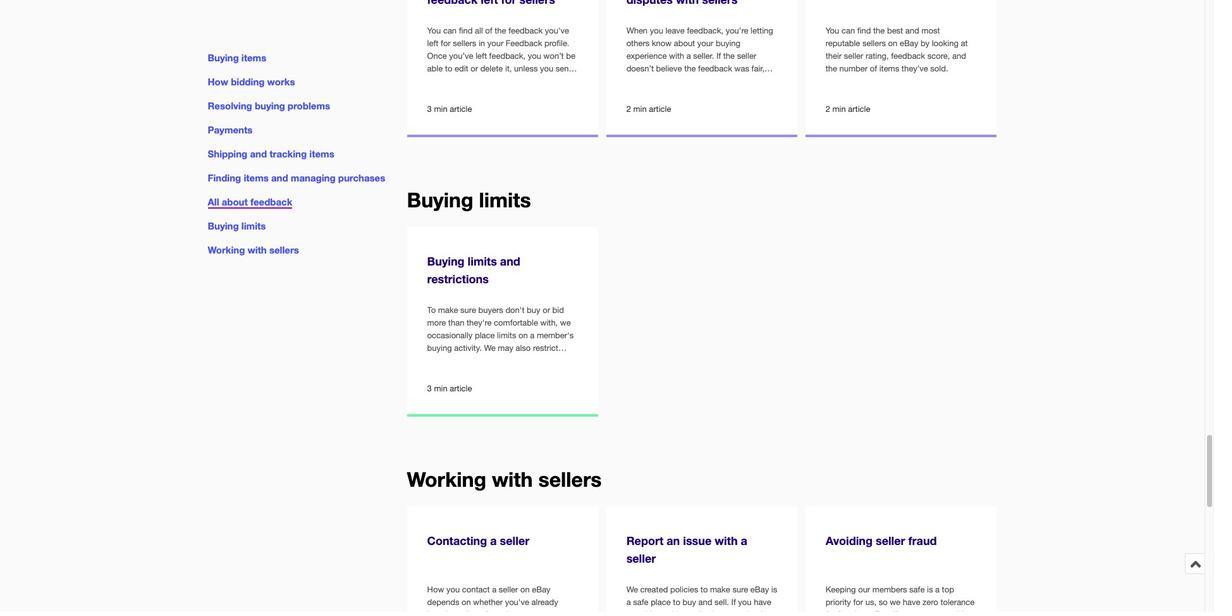 Task type: describe. For each thing, give the bounding box(es) containing it.
avoiding seller fraud
[[826, 534, 937, 548]]

shipping and tracking items
[[208, 148, 334, 160]]

activity.
[[454, 343, 482, 353]]

report an issue with a seller
[[627, 534, 748, 566]]

ebay inside to make sure buyers don't buy or bid more than they're comfortable with, we occasionally place limits on a member's buying activity. we may also restrict buying if we believe a member has violated an ebay policy. 3 min article
[[470, 369, 488, 378]]

they
[[627, 76, 642, 86]]

bid
[[553, 306, 564, 315]]

seller inside you can find the best and most reputable sellers on ebay by looking at their seller rating, feedback score, and the number of items they've sold.
[[844, 51, 864, 61]]

2 vertical spatial sellers
[[539, 467, 602, 491]]

seller right contacting
[[500, 534, 530, 548]]

from
[[485, 611, 502, 612]]

0 horizontal spatial to
[[673, 598, 681, 607]]

created
[[641, 585, 668, 595]]

sold.
[[931, 64, 949, 73]]

they've
[[902, 64, 929, 73]]

keeping
[[826, 585, 856, 595]]

resolving
[[208, 100, 252, 111]]

and down tracking
[[271, 172, 288, 184]]

0 vertical spatial to
[[701, 585, 708, 595]]

on inside to make sure buyers don't buy or bid more than they're comfortable with, we occasionally place limits on a member's buying activity. we may also restrict buying if we believe a member has violated an ebay policy. 3 min article
[[519, 331, 528, 340]]

buying limits link
[[208, 220, 266, 232]]

avoiding
[[826, 534, 873, 548]]

on inside you can find the best and most reputable sellers on ebay by looking at their seller rating, feedback score, and the number of items they've sold.
[[889, 38, 898, 48]]

is inside we created policies to make sure ebay is a safe place to buy and sell. if you have a problem with a seller because they'
[[772, 585, 778, 595]]

depends
[[427, 598, 460, 607]]

bidding
[[231, 76, 265, 87]]

finding items and managing purchases
[[208, 172, 385, 184]]

limits inside to make sure buyers don't buy or bid more than they're comfortable with, we occasionally place limits on a member's buying activity. we may also restrict buying if we believe a member has violated an ebay policy. 3 min article
[[497, 331, 517, 340]]

buying inside buying limits and restrictions
[[427, 254, 465, 268]]

rating,
[[866, 51, 889, 61]]

than
[[448, 318, 465, 328]]

at
[[961, 38, 968, 48]]

by
[[921, 38, 930, 48]]

more
[[427, 318, 446, 328]]

0 vertical spatial working with sellers
[[208, 244, 299, 256]]

seller inside report an issue with a seller
[[627, 552, 656, 566]]

items inside you can find the best and most reputable sellers on ebay by looking at their seller rating, feedback score, and the number of items they've sold.
[[880, 64, 900, 73]]

2 horizontal spatial the
[[874, 26, 885, 35]]

and right best
[[906, 26, 920, 35]]

to
[[427, 306, 436, 315]]

safe inside we created policies to make sure ebay is a safe place to buy and sell. if you have a problem with a seller because they'
[[633, 598, 649, 607]]

sellers inside you can find the best and most reputable sellers on ebay by looking at their seller rating, feedback score, and the number of items they've sold.
[[863, 38, 886, 48]]

works
[[267, 76, 295, 87]]

most
[[922, 26, 940, 35]]

have inside keeping our members safe is a top priority for us, so we have zero tolerance for fraud on ebay. if you spot somethi
[[903, 598, 921, 607]]

all about feedback
[[208, 196, 293, 208]]

1 vertical spatial about
[[222, 196, 248, 208]]

tolerance
[[941, 598, 975, 607]]

1 vertical spatial we
[[461, 356, 472, 366]]

1 2 min article from the left
[[627, 104, 672, 114]]

0 horizontal spatial for
[[826, 611, 836, 612]]

payments
[[208, 124, 253, 135]]

you
[[826, 26, 840, 35]]

0 vertical spatial buying limits
[[407, 188, 531, 212]]

the inside when you leave feedback, you're letting others know about your buying experience with a seller. if the seller doesn't believe the feedback was fair, they may dispute it.
[[685, 64, 696, 73]]

you can find the best and most reputable sellers on ebay by looking at their seller rating, feedback score, and the number of items they've sold.
[[826, 26, 968, 73]]

them
[[504, 611, 523, 612]]

shipping and tracking items link
[[208, 148, 334, 160]]

tracking
[[270, 148, 307, 160]]

feedback inside when you leave feedback, you're letting others know about your buying experience with a seller. if the seller doesn't believe the feedback was fair, they may dispute it.
[[698, 64, 733, 73]]

their
[[826, 51, 842, 61]]

ebay inside we created policies to make sure ebay is a safe place to buy and sell. if you have a problem with a seller because they'
[[751, 585, 769, 595]]

shipping
[[208, 148, 248, 160]]

managing
[[291, 172, 336, 184]]

on up you've
[[521, 585, 530, 595]]

we inside to make sure buyers don't buy or bid more than they're comfortable with, we occasionally place limits on a member's buying activity. we may also restrict buying if we believe a member has violated an ebay policy. 3 min article
[[484, 343, 496, 353]]

seller inside we created policies to make sure ebay is a safe place to buy and sell. if you have a problem with a seller because they'
[[690, 611, 710, 612]]

know
[[652, 38, 672, 48]]

resolving buying problems link
[[208, 100, 330, 111]]

because
[[712, 611, 743, 612]]

1 2 from the left
[[627, 104, 631, 114]]

3 inside to make sure buyers don't buy or bid more than they're comfortable with, we occasionally place limits on a member's buying activity. we may also restrict buying if we believe a member has violated an ebay policy. 3 min article
[[427, 384, 432, 393]]

comfortable
[[494, 318, 538, 328]]

all
[[208, 196, 219, 208]]

priority
[[826, 598, 851, 607]]

leave
[[666, 26, 685, 35]]

we inside we created policies to make sure ebay is a safe place to buy and sell. if you have a problem with a seller because they'
[[627, 585, 638, 595]]

letting
[[751, 26, 774, 35]]

to make sure buyers don't buy or bid more than they're comfortable with, we occasionally place limits on a member's buying activity. we may also restrict buying if we believe a member has violated an ebay policy. 3 min article
[[427, 306, 574, 393]]

our
[[859, 585, 871, 595]]

number
[[840, 64, 868, 73]]

reputable
[[826, 38, 861, 48]]

if inside keeping our members safe is a top priority for us, so we have zero tolerance for fraud on ebay. if you spot somethi
[[894, 611, 898, 612]]

spot
[[916, 611, 932, 612]]

min inside 3 min article link
[[434, 104, 448, 114]]

can
[[842, 26, 855, 35]]

you inside how you contact a seller on ebay depends on whether you've already bought an item from them or not.
[[447, 585, 460, 595]]

score,
[[928, 51, 950, 61]]

has
[[542, 356, 555, 366]]

resolving buying problems
[[208, 100, 330, 111]]

also
[[516, 343, 531, 353]]

member's
[[537, 331, 574, 340]]

seller inside how you contact a seller on ebay depends on whether you've already bought an item from them or not.
[[499, 585, 518, 595]]

make inside we created policies to make sure ebay is a safe place to buy and sell. if you have a problem with a seller because they'
[[710, 585, 731, 595]]

ebay.
[[871, 611, 891, 612]]

0 horizontal spatial buying limits
[[208, 220, 266, 232]]

us,
[[866, 598, 877, 607]]

members
[[873, 585, 908, 595]]

bought
[[427, 611, 453, 612]]

don't
[[506, 306, 525, 315]]

you're
[[726, 26, 749, 35]]

problem
[[633, 611, 664, 612]]

0 vertical spatial working
[[208, 244, 245, 256]]

an inside report an issue with a seller
[[667, 534, 680, 548]]

when you leave feedback, you're letting others know about your buying experience with a seller. if the seller doesn't believe the feedback was fair, they may dispute it.
[[627, 26, 774, 86]]

all about feedback link
[[208, 196, 293, 209]]

safe inside keeping our members safe is a top priority for us, so we have zero tolerance for fraud on ebay. if you spot somethi
[[910, 585, 925, 595]]

and inside buying limits and restrictions
[[500, 254, 521, 268]]

min inside to make sure buyers don't buy or bid more than they're comfortable with, we occasionally place limits on a member's buying activity. we may also restrict buying if we believe a member has violated an ebay policy. 3 min article
[[434, 384, 448, 393]]

you've
[[505, 598, 529, 607]]

how for how you contact a seller on ebay depends on whether you've already bought an item from them or not.
[[427, 585, 444, 595]]

finding items and managing purchases link
[[208, 172, 385, 184]]

buying items link
[[208, 52, 266, 63]]

if
[[454, 356, 459, 366]]

how bidding works link
[[208, 76, 295, 87]]

or inside how you contact a seller on ebay depends on whether you've already bought an item from them or not.
[[525, 611, 533, 612]]

contacting
[[427, 534, 487, 548]]

how for how bidding works
[[208, 76, 228, 87]]

looking
[[932, 38, 959, 48]]



Task type: locate. For each thing, give the bounding box(es) containing it.
1 vertical spatial sellers
[[269, 244, 299, 256]]

0 vertical spatial place
[[475, 331, 495, 340]]

buying limits and restrictions
[[427, 254, 521, 286]]

0 horizontal spatial feedback
[[251, 196, 293, 208]]

0 horizontal spatial we
[[484, 343, 496, 353]]

0 horizontal spatial about
[[222, 196, 248, 208]]

fair,
[[752, 64, 765, 73]]

top
[[942, 585, 955, 595]]

buying inside when you leave feedback, you're letting others know about your buying experience with a seller. if the seller doesn't believe the feedback was fair, they may dispute it.
[[716, 38, 741, 48]]

1 horizontal spatial we
[[627, 585, 638, 595]]

buyers
[[479, 306, 503, 315]]

the down their
[[826, 64, 838, 73]]

and left the sell. at the right bottom of page
[[699, 598, 713, 607]]

0 horizontal spatial how
[[208, 76, 228, 87]]

0 vertical spatial fraud
[[909, 534, 937, 548]]

ebay
[[900, 38, 919, 48], [470, 369, 488, 378], [532, 585, 551, 595], [751, 585, 769, 595]]

seller inside when you leave feedback, you're letting others know about your buying experience with a seller. if the seller doesn't believe the feedback was fair, they may dispute it.
[[737, 51, 757, 61]]

on
[[889, 38, 898, 48], [519, 331, 528, 340], [521, 585, 530, 595], [462, 598, 471, 607], [860, 611, 869, 612]]

buy down "policies"
[[683, 598, 696, 607]]

working up contacting
[[407, 467, 487, 491]]

an
[[458, 369, 467, 378], [667, 534, 680, 548], [456, 611, 465, 612]]

how bidding works
[[208, 76, 295, 87]]

1 horizontal spatial working
[[407, 467, 487, 491]]

0 horizontal spatial we
[[461, 356, 472, 366]]

0 horizontal spatial 2 min article
[[627, 104, 672, 114]]

safe
[[910, 585, 925, 595], [633, 598, 649, 607]]

1 vertical spatial safe
[[633, 598, 649, 607]]

0 vertical spatial may
[[645, 76, 660, 86]]

how up resolving
[[208, 76, 228, 87]]

may
[[645, 76, 660, 86], [498, 343, 514, 353]]

and up don't
[[500, 254, 521, 268]]

0 horizontal spatial safe
[[633, 598, 649, 607]]

not.
[[535, 611, 549, 612]]

you inside keeping our members safe is a top priority for us, so we have zero tolerance for fraud on ebay. if you spot somethi
[[900, 611, 914, 612]]

on down us,
[[860, 611, 869, 612]]

believe
[[656, 64, 682, 73], [474, 356, 500, 366]]

1 horizontal spatial about
[[674, 38, 695, 48]]

place
[[475, 331, 495, 340], [651, 598, 671, 607]]

with inside report an issue with a seller
[[715, 534, 738, 548]]

how inside how you contact a seller on ebay depends on whether you've already bought an item from them or not.
[[427, 585, 444, 595]]

1 vertical spatial feedback
[[698, 64, 733, 73]]

make up the than
[[438, 306, 458, 315]]

1 vertical spatial believe
[[474, 356, 500, 366]]

0 horizontal spatial the
[[685, 64, 696, 73]]

the right find
[[874, 26, 885, 35]]

2 min article down they
[[627, 104, 672, 114]]

buying up violated
[[427, 356, 452, 366]]

dispute it.
[[663, 76, 699, 86]]

they're
[[467, 318, 492, 328]]

with inside when you leave feedback, you're letting others know about your buying experience with a seller. if the seller doesn't believe the feedback was fair, they may dispute it.
[[669, 51, 685, 61]]

1 vertical spatial may
[[498, 343, 514, 353]]

a inside when you leave feedback, you're letting others know about your buying experience with a seller. if the seller doesn't believe the feedback was fair, they may dispute it.
[[687, 51, 691, 61]]

1 vertical spatial we
[[627, 585, 638, 595]]

1 horizontal spatial is
[[927, 585, 933, 595]]

how
[[208, 76, 228, 87], [427, 585, 444, 595]]

1 horizontal spatial working with sellers
[[407, 467, 602, 491]]

make up the sell. at the right bottom of page
[[710, 585, 731, 595]]

payments link
[[208, 124, 253, 135]]

0 vertical spatial or
[[543, 306, 550, 315]]

a inside keeping our members safe is a top priority for us, so we have zero tolerance for fraud on ebay. if you spot somethi
[[936, 585, 940, 595]]

1 vertical spatial an
[[667, 534, 680, 548]]

or left bid
[[543, 306, 550, 315]]

sure up because
[[733, 585, 749, 595]]

sure up they're
[[461, 306, 476, 315]]

0 horizontal spatial make
[[438, 306, 458, 315]]

an inside to make sure buyers don't buy or bid more than they're comfortable with, we occasionally place limits on a member's buying activity. we may also restrict buying if we believe a member has violated an ebay policy. 3 min article
[[458, 369, 467, 378]]

best
[[888, 26, 904, 35]]

2 3 from the top
[[427, 384, 432, 393]]

buying items
[[208, 52, 266, 63]]

an left item
[[456, 611, 465, 612]]

seller up was
[[737, 51, 757, 61]]

1 vertical spatial to
[[673, 598, 681, 607]]

feedback,
[[687, 26, 724, 35]]

feedback up they've
[[891, 51, 926, 61]]

3 min article
[[427, 104, 472, 114]]

1 horizontal spatial sellers
[[539, 467, 602, 491]]

2 vertical spatial feedback
[[251, 196, 293, 208]]

0 horizontal spatial sure
[[461, 306, 476, 315]]

others
[[627, 38, 650, 48]]

believe inside when you leave feedback, you're letting others know about your buying experience with a seller. if the seller doesn't believe the feedback was fair, they may dispute it.
[[656, 64, 682, 73]]

a inside how you contact a seller on ebay depends on whether you've already bought an item from them or not.
[[492, 585, 497, 595]]

0 horizontal spatial working
[[208, 244, 245, 256]]

article inside to make sure buyers don't buy or bid more than they're comfortable with, we occasionally place limits on a member's buying activity. we may also restrict buying if we believe a member has violated an ebay policy. 3 min article
[[450, 384, 472, 393]]

2 down they
[[627, 104, 631, 114]]

buying
[[716, 38, 741, 48], [255, 100, 285, 111], [427, 343, 452, 353], [427, 356, 452, 366]]

items up how bidding works
[[242, 52, 266, 63]]

seller down report
[[627, 552, 656, 566]]

0 horizontal spatial sellers
[[269, 244, 299, 256]]

is inside keeping our members safe is a top priority for us, so we have zero tolerance for fraud on ebay. if you spot somethi
[[927, 585, 933, 595]]

make
[[438, 306, 458, 315], [710, 585, 731, 595]]

contact
[[462, 585, 490, 595]]

fraud up keeping our members safe is a top priority for us, so we have zero tolerance for fraud on ebay. if you spot somethi
[[909, 534, 937, 548]]

1 horizontal spatial for
[[854, 598, 864, 607]]

1 have from the left
[[754, 598, 772, 607]]

0 horizontal spatial have
[[754, 598, 772, 607]]

you up because
[[739, 598, 752, 607]]

place down created
[[651, 598, 671, 607]]

on up item
[[462, 598, 471, 607]]

we right activity.
[[484, 343, 496, 353]]

0 horizontal spatial place
[[475, 331, 495, 340]]

ebay inside how you contact a seller on ebay depends on whether you've already bought an item from them or not.
[[532, 585, 551, 595]]

0 horizontal spatial or
[[525, 611, 533, 612]]

if inside we created policies to make sure ebay is a safe place to buy and sell. if you have a problem with a seller because they'
[[732, 598, 736, 607]]

2 2 from the left
[[826, 104, 831, 114]]

ebay inside you can find the best and most reputable sellers on ebay by looking at their seller rating, feedback score, and the number of items they've sold.
[[900, 38, 919, 48]]

3
[[427, 104, 432, 114], [427, 384, 432, 393]]

you inside we created policies to make sure ebay is a safe place to buy and sell. if you have a problem with a seller because they'
[[739, 598, 752, 607]]

member
[[509, 356, 539, 366]]

restrictions
[[427, 272, 489, 286]]

1 horizontal spatial 2
[[826, 104, 831, 114]]

items up all about feedback at the top left of the page
[[244, 172, 269, 184]]

believe inside to make sure buyers don't buy or bid more than they're comfortable with, we occasionally place limits on a member's buying activity. we may also restrict buying if we believe a member has violated an ebay policy. 3 min article
[[474, 356, 500, 366]]

seller up you've
[[499, 585, 518, 595]]

1 horizontal spatial fraud
[[909, 534, 937, 548]]

make inside to make sure buyers don't buy or bid more than they're comfortable with, we occasionally place limits on a member's buying activity. we may also restrict buying if we believe a member has violated an ebay policy. 3 min article
[[438, 306, 458, 315]]

3 inside 3 min article link
[[427, 104, 432, 114]]

and down 'at'
[[953, 51, 967, 61]]

2 horizontal spatial feedback
[[891, 51, 926, 61]]

1 horizontal spatial we
[[560, 318, 571, 328]]

we right so
[[890, 598, 901, 607]]

feedback down seller. if the
[[698, 64, 733, 73]]

0 horizontal spatial working with sellers
[[208, 244, 299, 256]]

seller up number
[[844, 51, 864, 61]]

1 horizontal spatial how
[[427, 585, 444, 595]]

1 horizontal spatial believe
[[656, 64, 682, 73]]

1 horizontal spatial buy
[[683, 598, 696, 607]]

safe up "zero"
[[910, 585, 925, 595]]

about down leave
[[674, 38, 695, 48]]

whether
[[473, 598, 503, 607]]

2 2 min article from the left
[[826, 104, 871, 114]]

2 have from the left
[[903, 598, 921, 607]]

0 vertical spatial for
[[854, 598, 864, 607]]

buy inside we created policies to make sure ebay is a safe place to buy and sell. if you have a problem with a seller because they'
[[683, 598, 696, 607]]

buy
[[527, 306, 541, 315], [683, 598, 696, 607]]

0 horizontal spatial buy
[[527, 306, 541, 315]]

may for limits
[[498, 343, 514, 353]]

article
[[450, 104, 472, 114], [649, 104, 672, 114], [849, 104, 871, 114], [450, 384, 472, 393]]

1 vertical spatial for
[[826, 611, 836, 612]]

about inside when you leave feedback, you're letting others know about your buying experience with a seller. if the seller doesn't believe the feedback was fair, they may dispute it.
[[674, 38, 695, 48]]

feedback down finding items and managing purchases
[[251, 196, 293, 208]]

limits inside buying limits and restrictions
[[468, 254, 497, 268]]

1 horizontal spatial make
[[710, 585, 731, 595]]

may for doesn't
[[645, 76, 660, 86]]

0 vertical spatial 3
[[427, 104, 432, 114]]

a inside report an issue with a seller
[[741, 534, 748, 548]]

feedback
[[891, 51, 926, 61], [698, 64, 733, 73], [251, 196, 293, 208]]

we right "if" on the left of the page
[[461, 356, 472, 366]]

0 vertical spatial we
[[560, 318, 571, 328]]

safe up problem on the right bottom of page
[[633, 598, 649, 607]]

how you contact a seller on ebay depends on whether you've already bought an item from them or not.
[[427, 585, 558, 612]]

1 horizontal spatial place
[[651, 598, 671, 607]]

sell.
[[715, 598, 729, 607]]

believe up dispute it. at the top right of page
[[656, 64, 682, 73]]

sure inside to make sure buyers don't buy or bid more than they're comfortable with, we occasionally place limits on a member's buying activity. we may also restrict buying if we believe a member has violated an ebay policy. 3 min article
[[461, 306, 476, 315]]

or inside to make sure buyers don't buy or bid more than they're comfortable with, we occasionally place limits on a member's buying activity. we may also restrict buying if we believe a member has violated an ebay policy. 3 min article
[[543, 306, 550, 315]]

policies
[[671, 585, 699, 595]]

1 3 from the top
[[427, 104, 432, 114]]

1 horizontal spatial safe
[[910, 585, 925, 595]]

1 vertical spatial or
[[525, 611, 533, 612]]

1 vertical spatial 3
[[427, 384, 432, 393]]

0 horizontal spatial is
[[772, 585, 778, 595]]

doesn't
[[627, 64, 654, 73]]

2 is from the left
[[927, 585, 933, 595]]

an left issue
[[667, 534, 680, 548]]

an down "if" on the left of the page
[[458, 369, 467, 378]]

have
[[754, 598, 772, 607], [903, 598, 921, 607]]

with
[[669, 51, 685, 61], [248, 244, 267, 256], [492, 467, 533, 491], [715, 534, 738, 548], [666, 611, 681, 612]]

finding
[[208, 172, 241, 184]]

1 horizontal spatial may
[[645, 76, 660, 86]]

place inside to make sure buyers don't buy or bid more than they're comfortable with, we occasionally place limits on a member's buying activity. we may also restrict buying if we believe a member has violated an ebay policy. 3 min article
[[475, 331, 495, 340]]

1 horizontal spatial to
[[701, 585, 708, 595]]

seller down "policies"
[[690, 611, 710, 612]]

1 vertical spatial place
[[651, 598, 671, 607]]

problems
[[288, 100, 330, 111]]

on inside keeping our members safe is a top priority for us, so we have zero tolerance for fraud on ebay. if you spot somethi
[[860, 611, 869, 612]]

1 horizontal spatial 2 min article
[[826, 104, 871, 114]]

0 vertical spatial we
[[484, 343, 496, 353]]

we left created
[[627, 585, 638, 595]]

believe up 'policy.'
[[474, 356, 500, 366]]

0 vertical spatial how
[[208, 76, 228, 87]]

2 down their
[[826, 104, 831, 114]]

have right the sell. at the right bottom of page
[[754, 598, 772, 607]]

buying down works at the top left of page
[[255, 100, 285, 111]]

and
[[906, 26, 920, 35], [953, 51, 967, 61], [250, 148, 267, 160], [271, 172, 288, 184], [500, 254, 521, 268], [699, 598, 713, 607]]

to down "policies"
[[673, 598, 681, 607]]

0 vertical spatial believe
[[656, 64, 682, 73]]

find
[[858, 26, 871, 35]]

buying down 'occasionally'
[[427, 343, 452, 353]]

the up dispute it. at the top right of page
[[685, 64, 696, 73]]

and inside we created policies to make sure ebay is a safe place to buy and sell. if you have a problem with a seller because they'
[[699, 598, 713, 607]]

contacting a seller
[[427, 534, 530, 548]]

or left not. at bottom
[[525, 611, 533, 612]]

you up the know
[[650, 26, 664, 35]]

issue
[[683, 534, 712, 548]]

we inside keeping our members safe is a top priority for us, so we have zero tolerance for fraud on ebay. if you spot somethi
[[890, 598, 901, 607]]

we created policies to make sure ebay is a safe place to buy and sell. if you have a problem with a seller because they'
[[627, 585, 778, 612]]

1 vertical spatial buy
[[683, 598, 696, 607]]

1 vertical spatial working with sellers
[[407, 467, 602, 491]]

2 vertical spatial we
[[890, 598, 901, 607]]

0 vertical spatial make
[[438, 306, 458, 315]]

0 vertical spatial an
[[458, 369, 467, 378]]

buying
[[208, 52, 239, 63], [407, 188, 474, 212], [208, 220, 239, 232], [427, 254, 465, 268]]

buy right don't
[[527, 306, 541, 315]]

if up because
[[732, 598, 736, 607]]

1 horizontal spatial buying limits
[[407, 188, 531, 212]]

0 vertical spatial buy
[[527, 306, 541, 315]]

2 horizontal spatial we
[[890, 598, 901, 607]]

report
[[627, 534, 664, 548]]

0 horizontal spatial 2
[[627, 104, 631, 114]]

may inside to make sure buyers don't buy or bid more than they're comfortable with, we occasionally place limits on a member's buying activity. we may also restrict buying if we believe a member has violated an ebay policy. 3 min article
[[498, 343, 514, 353]]

0 vertical spatial sellers
[[863, 38, 886, 48]]

working with sellers link
[[208, 244, 299, 256]]

0 horizontal spatial may
[[498, 343, 514, 353]]

1 horizontal spatial sure
[[733, 585, 749, 595]]

we down bid
[[560, 318, 571, 328]]

about right all
[[222, 196, 248, 208]]

item
[[467, 611, 483, 612]]

is
[[772, 585, 778, 595], [927, 585, 933, 595]]

1 vertical spatial if
[[894, 611, 898, 612]]

you left spot at bottom
[[900, 611, 914, 612]]

on down best
[[889, 38, 898, 48]]

for down priority
[[826, 611, 836, 612]]

1 horizontal spatial have
[[903, 598, 921, 607]]

seller. if the
[[694, 51, 735, 61]]

may inside when you leave feedback, you're letting others know about your buying experience with a seller. if the seller doesn't believe the feedback was fair, they may dispute it.
[[645, 76, 660, 86]]

1 vertical spatial how
[[427, 585, 444, 595]]

seller
[[737, 51, 757, 61], [844, 51, 864, 61], [500, 534, 530, 548], [876, 534, 906, 548], [627, 552, 656, 566], [499, 585, 518, 595], [690, 611, 710, 612]]

items right of
[[880, 64, 900, 73]]

1 horizontal spatial or
[[543, 306, 550, 315]]

purchases
[[338, 172, 385, 184]]

1 vertical spatial make
[[710, 585, 731, 595]]

your
[[698, 38, 714, 48]]

place down they're
[[475, 331, 495, 340]]

2 horizontal spatial sellers
[[863, 38, 886, 48]]

1 is from the left
[[772, 585, 778, 595]]

buy inside to make sure buyers don't buy or bid more than they're comfortable with, we occasionally place limits on a member's buying activity. we may also restrict buying if we believe a member has violated an ebay policy. 3 min article
[[527, 306, 541, 315]]

of
[[870, 64, 878, 73]]

buying down "you're"
[[716, 38, 741, 48]]

sure inside we created policies to make sure ebay is a safe place to buy and sell. if you have a problem with a seller because they'
[[733, 585, 749, 595]]

zero
[[923, 598, 939, 607]]

violated
[[427, 369, 456, 378]]

working down buying limits link
[[208, 244, 245, 256]]

occasionally
[[427, 331, 473, 340]]

we
[[560, 318, 571, 328], [461, 356, 472, 366], [890, 598, 901, 607]]

1 horizontal spatial if
[[894, 611, 898, 612]]

or
[[543, 306, 550, 315], [525, 611, 533, 612]]

1 horizontal spatial feedback
[[698, 64, 733, 73]]

have inside we created policies to make sure ebay is a safe place to buy and sell. if you have a problem with a seller because they'
[[754, 598, 772, 607]]

we
[[484, 343, 496, 353], [627, 585, 638, 595]]

you inside when you leave feedback, you're letting others know about your buying experience with a seller. if the seller doesn't believe the feedback was fair, they may dispute it.
[[650, 26, 664, 35]]

the
[[874, 26, 885, 35], [685, 64, 696, 73], [826, 64, 838, 73]]

0 vertical spatial safe
[[910, 585, 925, 595]]

2 min article down number
[[826, 104, 871, 114]]

0 horizontal spatial if
[[732, 598, 736, 607]]

0 vertical spatial sure
[[461, 306, 476, 315]]

on up also
[[519, 331, 528, 340]]

an inside how you contact a seller on ebay depends on whether you've already bought an item from them or not.
[[456, 611, 465, 612]]

how up depends
[[427, 585, 444, 595]]

a
[[687, 51, 691, 61], [530, 331, 535, 340], [502, 356, 506, 366], [490, 534, 497, 548], [741, 534, 748, 548], [492, 585, 497, 595], [936, 585, 940, 595], [627, 598, 631, 607], [627, 611, 631, 612], [684, 611, 688, 612]]

you up depends
[[447, 585, 460, 595]]

keeping our members safe is a top priority for us, so we have zero tolerance for fraud on ebay. if you spot somethi
[[826, 585, 975, 612]]

was
[[735, 64, 750, 73]]

feedback inside you can find the best and most reputable sellers on ebay by looking at their seller rating, feedback score, and the number of items they've sold.
[[891, 51, 926, 61]]

policy.
[[491, 369, 514, 378]]

experience
[[627, 51, 667, 61]]

1 horizontal spatial the
[[826, 64, 838, 73]]

0 vertical spatial feedback
[[891, 51, 926, 61]]

items up managing
[[310, 148, 334, 160]]

seller right avoiding
[[876, 534, 906, 548]]

0 horizontal spatial believe
[[474, 356, 500, 366]]

1 vertical spatial sure
[[733, 585, 749, 595]]

2 vertical spatial an
[[456, 611, 465, 612]]

2
[[627, 104, 631, 114], [826, 104, 831, 114]]

have up spot at bottom
[[903, 598, 921, 607]]

place inside we created policies to make sure ebay is a safe place to buy and sell. if you have a problem with a seller because they'
[[651, 598, 671, 607]]

working
[[208, 244, 245, 256], [407, 467, 487, 491]]

may down the doesn't
[[645, 76, 660, 86]]

restrict
[[533, 343, 559, 353]]

with inside we created policies to make sure ebay is a safe place to buy and sell. if you have a problem with a seller because they'
[[666, 611, 681, 612]]

fraud down priority
[[838, 611, 857, 612]]

0 vertical spatial about
[[674, 38, 695, 48]]

1 vertical spatial buying limits
[[208, 220, 266, 232]]

1 vertical spatial fraud
[[838, 611, 857, 612]]

for left us,
[[854, 598, 864, 607]]

to right "policies"
[[701, 585, 708, 595]]

if right ebay.
[[894, 611, 898, 612]]

may left also
[[498, 343, 514, 353]]

fraud inside keeping our members safe is a top priority for us, so we have zero tolerance for fraud on ebay. if you spot somethi
[[838, 611, 857, 612]]

and left tracking
[[250, 148, 267, 160]]



Task type: vqa. For each thing, say whether or not it's contained in the screenshot.
safe within the We created policies to make sure eBay is a safe place to buy and sell. If you have a problem with a seller because they'
yes



